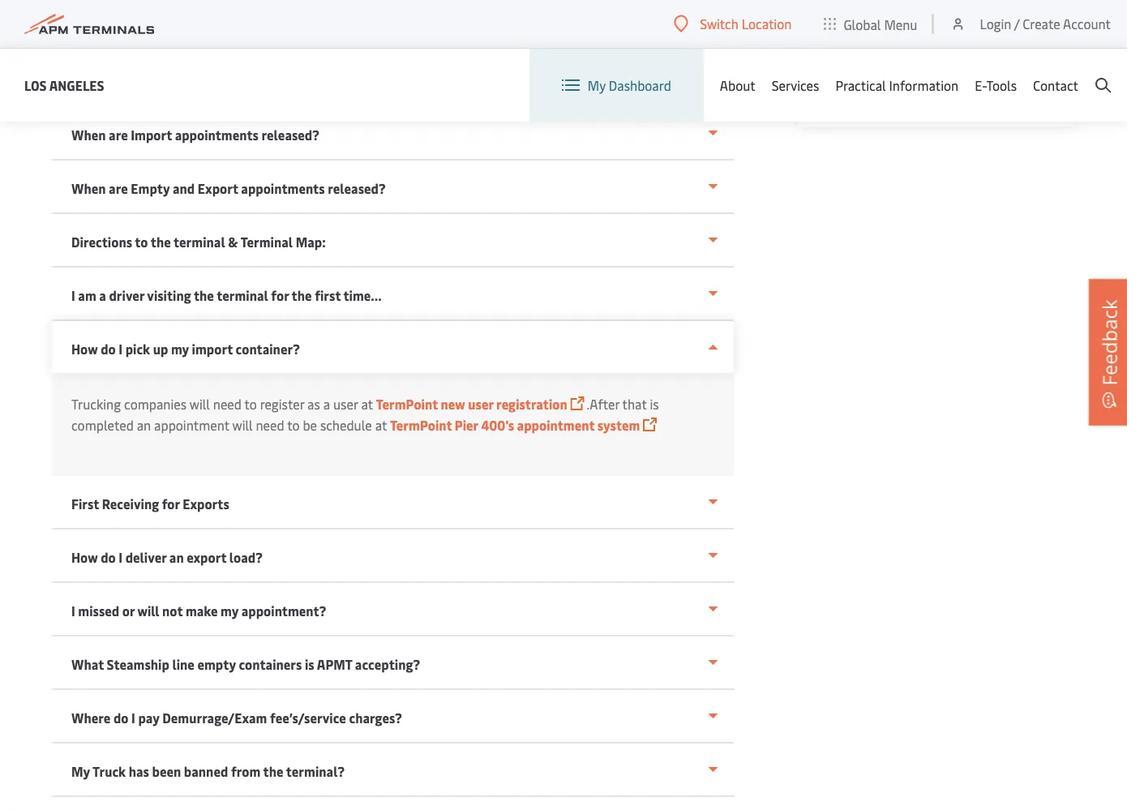 Task type: locate. For each thing, give the bounding box(es) containing it.
system
[[598, 417, 640, 434]]

400
[[170, 56, 195, 73]]

user up 400's
[[468, 396, 494, 413]]

appointment?
[[242, 603, 326, 620]]

switch location
[[700, 15, 792, 32]]

and up addressing
[[521, 36, 543, 53]]

0 horizontal spatial and
[[173, 180, 195, 198]]

to right directions
[[135, 234, 148, 251]]

1 when from the top
[[71, 127, 106, 144]]

frequently
[[159, 36, 222, 53]]

0 vertical spatial my
[[171, 341, 189, 358]]

0 horizontal spatial pier
[[144, 56, 167, 73]]

0 vertical spatial is
[[650, 396, 659, 413]]

an for appointment
[[137, 417, 151, 434]]

0 horizontal spatial a
[[99, 287, 106, 305]]

1 vertical spatial need
[[256, 417, 284, 434]]

0 horizontal spatial user
[[333, 396, 358, 413]]

an down companies
[[137, 417, 151, 434]]

los right 400
[[198, 56, 218, 73]]

i
[[71, 287, 75, 305], [119, 341, 123, 358], [119, 549, 123, 567], [71, 603, 75, 620], [131, 710, 135, 727]]

0 vertical spatial when
[[71, 127, 106, 144]]

need left register at the left of the page
[[213, 396, 242, 413]]

my truck has been banned from the terminal? button
[[52, 744, 734, 798]]

1 vertical spatial and
[[371, 56, 393, 73]]

an inside the .after that is completed an appointment will need to be schedule at
[[137, 417, 151, 434]]

assist
[[421, 56, 455, 73]]

2 horizontal spatial to
[[287, 417, 300, 434]]

an for export
[[169, 549, 184, 567]]

appointments
[[175, 127, 259, 144], [241, 180, 325, 198]]

are left import
[[109, 127, 128, 144]]

trucking companies will need to register as a user at
[[71, 396, 376, 413]]

1 horizontal spatial a
[[323, 396, 330, 413]]

map:
[[296, 234, 326, 251]]

do for deliver
[[101, 549, 116, 567]]

to left register at the left of the page
[[245, 396, 257, 413]]

0 vertical spatial my
[[588, 76, 606, 94]]

i inside 'dropdown button'
[[71, 603, 75, 620]]

truck
[[93, 763, 126, 781]]

my left truck
[[71, 763, 90, 781]]

receiving
[[102, 496, 159, 513]]

accepting?
[[355, 656, 420, 674]]

services
[[772, 76, 820, 94]]

dashboard
[[609, 76, 671, 94]]

line
[[172, 656, 195, 674]]

when inside "dropdown button"
[[71, 127, 106, 144]]

0 vertical spatial do
[[101, 341, 116, 358]]

1 horizontal spatial user
[[468, 396, 494, 413]]

all
[[273, 56, 290, 73]]

tools
[[987, 76, 1017, 94]]

are
[[136, 36, 156, 53], [324, 56, 344, 73], [109, 127, 128, 144], [109, 180, 128, 198]]

my inside my dashboard popup button
[[588, 76, 606, 94]]

when are empty and export appointments released? button
[[52, 161, 734, 215]]

requirements
[[437, 36, 518, 53]]

0 vertical spatial containers
[[632, 36, 695, 53]]

1 vertical spatial appointments
[[241, 180, 325, 198]]

appointment inside the .after that is completed an appointment will need to be schedule at
[[154, 417, 229, 434]]

1 vertical spatial los
[[24, 76, 47, 94]]

1 vertical spatial when
[[71, 180, 106, 198]]

1 how from the top
[[71, 341, 98, 358]]

how
[[71, 341, 98, 358], [71, 549, 98, 567]]

0 vertical spatial for
[[271, 287, 289, 305]]

where do i pay demurrage/exam fee's/service charges?
[[71, 710, 402, 727]]

pier down termpoint new user registration link
[[455, 417, 478, 434]]

import
[[192, 341, 233, 358]]

import
[[131, 127, 172, 144]]

for inside dropdown button
[[162, 496, 180, 513]]

appointment down the registration
[[517, 417, 595, 434]]

do
[[101, 341, 116, 358], [101, 549, 116, 567], [113, 710, 129, 727]]

my for my truck has been banned from the terminal?
[[71, 763, 90, 781]]

0 vertical spatial released?
[[262, 127, 320, 144]]

2 how from the top
[[71, 549, 98, 567]]

pier left 400
[[144, 56, 167, 73]]

1 horizontal spatial los
[[198, 56, 218, 73]]

when inside dropdown button
[[71, 180, 106, 198]]

be
[[303, 417, 317, 434]]

when are import appointments released?
[[71, 127, 320, 144]]

not
[[162, 603, 183, 620]]

2 horizontal spatial at
[[698, 36, 711, 53]]

how for how do i deliver an export load?
[[71, 549, 98, 567]]

i inside dropdown button
[[119, 341, 123, 358]]

appointments up terminal
[[241, 180, 325, 198]]

1 vertical spatial my
[[221, 603, 239, 620]]

fee's/service
[[270, 710, 346, 727]]

i for pay
[[131, 710, 135, 727]]

deliver
[[125, 549, 167, 567]]

1 vertical spatial pier
[[455, 417, 478, 434]]

and
[[521, 36, 543, 53], [371, 56, 393, 73], [173, 180, 195, 198]]

for inside dropdown button
[[271, 287, 289, 305]]

user
[[333, 396, 358, 413], [468, 396, 494, 413]]

how do i pick up my import container? button
[[52, 322, 734, 374]]

angeles.
[[220, 56, 271, 73]]

containers inside the following are frequently asked questions regarding trucking requirements and the draying of containers at apm terminals pier 400 los angeles. all links are live and will assist you in addressing your current needs.
[[632, 36, 695, 53]]

my inside my truck has been banned from the terminal? dropdown button
[[71, 763, 90, 781]]

0 horizontal spatial is
[[305, 656, 315, 674]]

for left first
[[271, 287, 289, 305]]

0 horizontal spatial los
[[24, 76, 47, 94]]

i left am
[[71, 287, 75, 305]]

when down angeles
[[71, 127, 106, 144]]

will down trucking companies will need to register as a user at
[[232, 417, 253, 434]]

first
[[315, 287, 341, 305]]

how do i pick up my import container?
[[71, 341, 300, 358]]

directions
[[71, 234, 132, 251]]

1 horizontal spatial need
[[256, 417, 284, 434]]

i left missed
[[71, 603, 75, 620]]

for left 'exports'
[[162, 496, 180, 513]]

is right the that
[[650, 396, 659, 413]]

1 horizontal spatial is
[[650, 396, 659, 413]]

2 vertical spatial at
[[375, 417, 387, 434]]

driver
[[109, 287, 144, 305]]

0 vertical spatial terminal
[[174, 234, 225, 251]]

an left export
[[169, 549, 184, 567]]

appointments inside dropdown button
[[241, 180, 325, 198]]

do left the deliver
[[101, 549, 116, 567]]

terminal left the &
[[174, 234, 225, 251]]

appointment down trucking companies will need to register as a user at
[[154, 417, 229, 434]]

at right schedule
[[375, 417, 387, 434]]

released? inside dropdown button
[[328, 180, 386, 198]]

for
[[271, 287, 289, 305], [162, 496, 180, 513]]

is left apmt on the left of page
[[305, 656, 315, 674]]

my down current
[[588, 76, 606, 94]]

pay
[[138, 710, 159, 727]]

0 horizontal spatial at
[[361, 396, 373, 413]]

1 vertical spatial do
[[101, 549, 116, 567]]

1 horizontal spatial containers
[[632, 36, 695, 53]]

and inside when are empty and export appointments released? dropdown button
[[173, 180, 195, 198]]

user up schedule
[[333, 396, 358, 413]]

how inside dropdown button
[[71, 341, 98, 358]]

+1
[[850, 84, 863, 101]]

0 vertical spatial an
[[137, 417, 151, 434]]

to inside the .after that is completed an appointment will need to be schedule at
[[287, 417, 300, 434]]

1 horizontal spatial released?
[[328, 180, 386, 198]]

1 vertical spatial for
[[162, 496, 180, 513]]

services button
[[772, 49, 820, 122]]

an inside dropdown button
[[169, 549, 184, 567]]

1 vertical spatial my
[[71, 763, 90, 781]]

los angeles
[[24, 76, 104, 94]]

termpoint down new
[[390, 417, 452, 434]]

2 vertical spatial do
[[113, 710, 129, 727]]

to left be
[[287, 417, 300, 434]]

my inside 'dropdown button'
[[221, 603, 239, 620]]

asked
[[225, 36, 260, 53]]

0 horizontal spatial containers
[[239, 656, 302, 674]]

1 horizontal spatial my
[[221, 603, 239, 620]]

will down "trucking"
[[396, 56, 418, 73]]

registration
[[497, 396, 568, 413]]

0 vertical spatial termpoint
[[376, 396, 438, 413]]

appointments up export
[[175, 127, 259, 144]]

0 vertical spatial need
[[213, 396, 242, 413]]

2 vertical spatial to
[[287, 417, 300, 434]]

2 appointment from the left
[[517, 417, 595, 434]]

1 horizontal spatial to
[[245, 396, 257, 413]]

0 horizontal spatial for
[[162, 496, 180, 513]]

will
[[396, 56, 418, 73], [190, 396, 210, 413], [232, 417, 253, 434], [137, 603, 159, 620]]

a right am
[[99, 287, 106, 305]]

about button
[[720, 49, 756, 122]]

switch location button
[[674, 15, 792, 33]]

0 horizontal spatial need
[[213, 396, 242, 413]]

1 appointment from the left
[[154, 417, 229, 434]]

0 horizontal spatial appointment
[[154, 417, 229, 434]]

1 vertical spatial is
[[305, 656, 315, 674]]

i left pick
[[119, 341, 123, 358]]

will inside the .after that is completed an appointment will need to be schedule at
[[232, 417, 253, 434]]

when up directions
[[71, 180, 106, 198]]

or
[[122, 603, 135, 620]]

los left angeles
[[24, 76, 47, 94]]

a inside dropdown button
[[99, 287, 106, 305]]

terminal down the &
[[217, 287, 268, 305]]

los
[[198, 56, 218, 73], [24, 76, 47, 94]]

e-
[[975, 76, 987, 94]]

containers up needs.
[[632, 36, 695, 53]]

1 vertical spatial an
[[169, 549, 184, 567]]

are left live
[[324, 56, 344, 73]]

load?
[[229, 549, 263, 567]]

0 vertical spatial at
[[698, 36, 711, 53]]

termpoint for termpoint pier 400's appointment system
[[390, 417, 452, 434]]

1 vertical spatial released?
[[328, 180, 386, 198]]

termpoint new user registration link
[[376, 396, 568, 413]]

when for when are import appointments released?
[[71, 127, 106, 144]]

i am a driver visiting the terminal for the first time...
[[71, 287, 382, 305]]

1 vertical spatial how
[[71, 549, 98, 567]]

at inside the .after that is completed an appointment will need to be schedule at
[[375, 417, 387, 434]]

0 horizontal spatial released?
[[262, 127, 320, 144]]

to inside directions to the terminal & terminal map: dropdown button
[[135, 234, 148, 251]]

how inside dropdown button
[[71, 549, 98, 567]]

1 horizontal spatial appointment
[[517, 417, 595, 434]]

0 horizontal spatial my
[[171, 341, 189, 358]]

how down first
[[71, 549, 98, 567]]

export
[[187, 549, 227, 567]]

0 vertical spatial appointments
[[175, 127, 259, 144]]

0 vertical spatial a
[[99, 287, 106, 305]]

needs.
[[640, 56, 679, 73]]

termpoint left new
[[376, 396, 438, 413]]

my right make
[[221, 603, 239, 620]]

2 when from the top
[[71, 180, 106, 198]]

need down register at the left of the page
[[256, 417, 284, 434]]

i left the deliver
[[119, 549, 123, 567]]

the inside the following are frequently asked questions regarding trucking requirements and the draying of containers at apm terminals pier 400 los angeles. all links are live and will assist you in addressing your current needs.
[[545, 36, 566, 53]]

will right companies
[[190, 396, 210, 413]]

1 vertical spatial termpoint
[[390, 417, 452, 434]]

my right up on the top left
[[171, 341, 189, 358]]

released? down all
[[262, 127, 320, 144]]

pier
[[144, 56, 167, 73], [455, 417, 478, 434]]

angeles
[[49, 76, 104, 94]]

do left pay
[[113, 710, 129, 727]]

1 horizontal spatial at
[[375, 417, 387, 434]]

live
[[347, 56, 368, 73]]

pier inside the following are frequently asked questions regarding trucking requirements and the draying of containers at apm terminals pier 400 los angeles. all links are live and will assist you in addressing your current needs.
[[144, 56, 167, 73]]

how left pick
[[71, 341, 98, 358]]

are left empty
[[109, 180, 128, 198]]

a right as
[[323, 396, 330, 413]]

0 vertical spatial to
[[135, 234, 148, 251]]

when for when are empty and export appointments released?
[[71, 180, 106, 198]]

0 vertical spatial and
[[521, 36, 543, 53]]

0 horizontal spatial my
[[71, 763, 90, 781]]

companies
[[124, 396, 187, 413]]

your
[[563, 56, 590, 73]]

the
[[545, 36, 566, 53], [151, 234, 171, 251], [194, 287, 214, 305], [292, 287, 312, 305], [263, 763, 284, 781]]

to
[[135, 234, 148, 251], [245, 396, 257, 413], [287, 417, 300, 434]]

0 horizontal spatial an
[[137, 417, 151, 434]]

and right live
[[371, 56, 393, 73]]

released? up directions to the terminal & terminal map: dropdown button
[[328, 180, 386, 198]]

1 horizontal spatial for
[[271, 287, 289, 305]]

regarding
[[324, 36, 381, 53]]

i left pay
[[131, 710, 135, 727]]

my for my dashboard
[[588, 76, 606, 94]]

banned
[[184, 763, 228, 781]]

.after that is completed an appointment will need to be schedule at
[[71, 396, 659, 434]]

and right empty
[[173, 180, 195, 198]]

1 horizontal spatial an
[[169, 549, 184, 567]]

the up your
[[545, 36, 566, 53]]

1 vertical spatial terminal
[[217, 287, 268, 305]]

0 vertical spatial pier
[[144, 56, 167, 73]]

termpoint new user registration
[[376, 396, 568, 413]]

what steamship line empty containers is apmt accepting? button
[[52, 637, 734, 691]]

containers inside what steamship line empty containers is apmt accepting? dropdown button
[[239, 656, 302, 674]]

what steamship line empty containers is apmt accepting?
[[71, 656, 420, 674]]

at up schedule
[[361, 396, 373, 413]]

los inside the following are frequently asked questions regarding trucking requirements and the draying of containers at apm terminals pier 400 los angeles. all links are live and will assist you in addressing your current needs.
[[198, 56, 218, 73]]

how for how do i pick up my import container?
[[71, 341, 98, 358]]

1 vertical spatial containers
[[239, 656, 302, 674]]

will right or
[[137, 603, 159, 620]]

containers right empty
[[239, 656, 302, 674]]

the following are frequently asked questions regarding trucking requirements and the draying of containers at apm terminals pier 400 los angeles. all links are live and will assist you in addressing your current needs.
[[52, 36, 711, 73]]

1 horizontal spatial my
[[588, 76, 606, 94]]

released?
[[262, 127, 320, 144], [328, 180, 386, 198]]

2 vertical spatial and
[[173, 180, 195, 198]]

at down the switch
[[698, 36, 711, 53]]

steamship
[[107, 656, 169, 674]]

0 vertical spatial los
[[198, 56, 218, 73]]

do inside dropdown button
[[101, 341, 116, 358]]

0 vertical spatial how
[[71, 341, 98, 358]]

0 horizontal spatial to
[[135, 234, 148, 251]]

do left pick
[[101, 341, 116, 358]]

my inside dropdown button
[[171, 341, 189, 358]]



Task type: vqa. For each thing, say whether or not it's contained in the screenshot.
400's
yes



Task type: describe. For each thing, give the bounding box(es) containing it.
login / create account
[[980, 15, 1111, 32]]

i for deliver
[[119, 549, 123, 567]]

where
[[71, 710, 111, 727]]

container?
[[236, 341, 300, 358]]

i am a driver visiting the terminal for the first time... button
[[52, 268, 734, 322]]

empty
[[197, 656, 236, 674]]

addressing
[[496, 56, 561, 73]]

up
[[153, 341, 168, 358]]

feedback
[[1096, 300, 1123, 386]]

charges?
[[349, 710, 402, 727]]

i missed or will not make my appointment? button
[[52, 584, 734, 637]]

how do i deliver an export load? button
[[52, 530, 734, 584]]

1 horizontal spatial and
[[371, 56, 393, 73]]

schedule
[[320, 417, 372, 434]]

account
[[1063, 15, 1111, 32]]

the right from
[[263, 763, 284, 781]]

new
[[441, 396, 465, 413]]

switch
[[700, 15, 739, 32]]

from
[[231, 763, 261, 781]]

2 horizontal spatial and
[[521, 36, 543, 53]]

/
[[1015, 15, 1020, 32]]

location
[[742, 15, 792, 32]]

you
[[457, 56, 479, 73]]

e-tools
[[975, 76, 1017, 94]]

trucking
[[71, 396, 121, 413]]

apm
[[52, 56, 80, 73]]

do for pay
[[113, 710, 129, 727]]

practical
[[836, 76, 886, 94]]

the
[[52, 36, 74, 53]]

1 vertical spatial at
[[361, 396, 373, 413]]

that
[[623, 396, 647, 413]]

first
[[71, 496, 99, 513]]

termpoint for termpoint new user registration
[[376, 396, 438, 413]]

1 horizontal spatial pier
[[455, 417, 478, 434]]

of
[[616, 36, 629, 53]]

1 vertical spatial to
[[245, 396, 257, 413]]

are inside dropdown button
[[109, 180, 128, 198]]

make
[[186, 603, 218, 620]]

+1 (310) 221-4100
[[850, 84, 954, 101]]

+1 (310) 221-4100 link
[[823, 82, 1051, 103]]

at inside the following are frequently asked questions regarding trucking requirements and the draying of containers at apm terminals pier 400 los angeles. all links are live and will assist you in addressing your current needs.
[[698, 36, 711, 53]]

completed
[[71, 417, 134, 434]]

the up visiting
[[151, 234, 171, 251]]

do for pick
[[101, 341, 116, 358]]

directions to the terminal & terminal map: button
[[52, 215, 734, 268]]

demurrage/exam
[[162, 710, 267, 727]]

need inside the .after that is completed an appointment will need to be schedule at
[[256, 417, 284, 434]]

the left first
[[292, 287, 312, 305]]

is inside the .after that is completed an appointment will need to be schedule at
[[650, 396, 659, 413]]

termpoint pier 400's appointment system
[[390, 417, 640, 434]]

termpoint pier 400's appointment system link
[[390, 417, 640, 434]]

customer
[[823, 39, 900, 62]]

directions to the terminal & terminal map:
[[71, 234, 326, 251]]

terminals
[[83, 56, 141, 73]]

is inside what steamship line empty containers is apmt accepting? dropdown button
[[305, 656, 315, 674]]

links
[[293, 56, 322, 73]]

where do i pay demurrage/exam fee's/service charges? button
[[52, 691, 734, 744]]

.after
[[587, 396, 620, 413]]

practical information
[[836, 76, 959, 94]]

care
[[904, 39, 939, 62]]

in
[[482, 56, 493, 73]]

has
[[129, 763, 149, 781]]

global menu button
[[808, 0, 934, 48]]

missed
[[78, 603, 119, 620]]

the right visiting
[[194, 287, 214, 305]]

i for pick
[[119, 341, 123, 358]]

register
[[260, 396, 304, 413]]

appointments inside "dropdown button"
[[175, 127, 259, 144]]

create
[[1023, 15, 1061, 32]]

been
[[152, 763, 181, 781]]

1 user from the left
[[333, 396, 358, 413]]

1 vertical spatial a
[[323, 396, 330, 413]]

menu
[[884, 15, 918, 33]]

global menu
[[844, 15, 918, 33]]

practical information button
[[836, 49, 959, 122]]

2 user from the left
[[468, 396, 494, 413]]

login / create account link
[[950, 0, 1111, 48]]

empty
[[131, 180, 170, 198]]

current
[[593, 56, 637, 73]]

when are empty and export appointments released?
[[71, 180, 386, 198]]

when are import appointments released? button
[[52, 107, 734, 161]]

are inside "dropdown button"
[[109, 127, 128, 144]]

released? inside "dropdown button"
[[262, 127, 320, 144]]

i missed or will not make my appointment?
[[71, 603, 326, 620]]

terminal?
[[286, 763, 345, 781]]

will inside the following are frequently asked questions regarding trucking requirements and the draying of containers at apm terminals pier 400 los angeles. all links are live and will assist you in addressing your current needs.
[[396, 56, 418, 73]]

are up terminals
[[136, 36, 156, 53]]

contact button
[[1033, 49, 1079, 122]]

global
[[844, 15, 881, 33]]

e-tools button
[[975, 49, 1017, 122]]

first receiving for exports
[[71, 496, 229, 513]]

pick
[[125, 341, 150, 358]]

will inside 'dropdown button'
[[137, 603, 159, 620]]

as
[[308, 396, 320, 413]]

(310)
[[866, 84, 895, 101]]

trucking
[[384, 36, 434, 53]]



